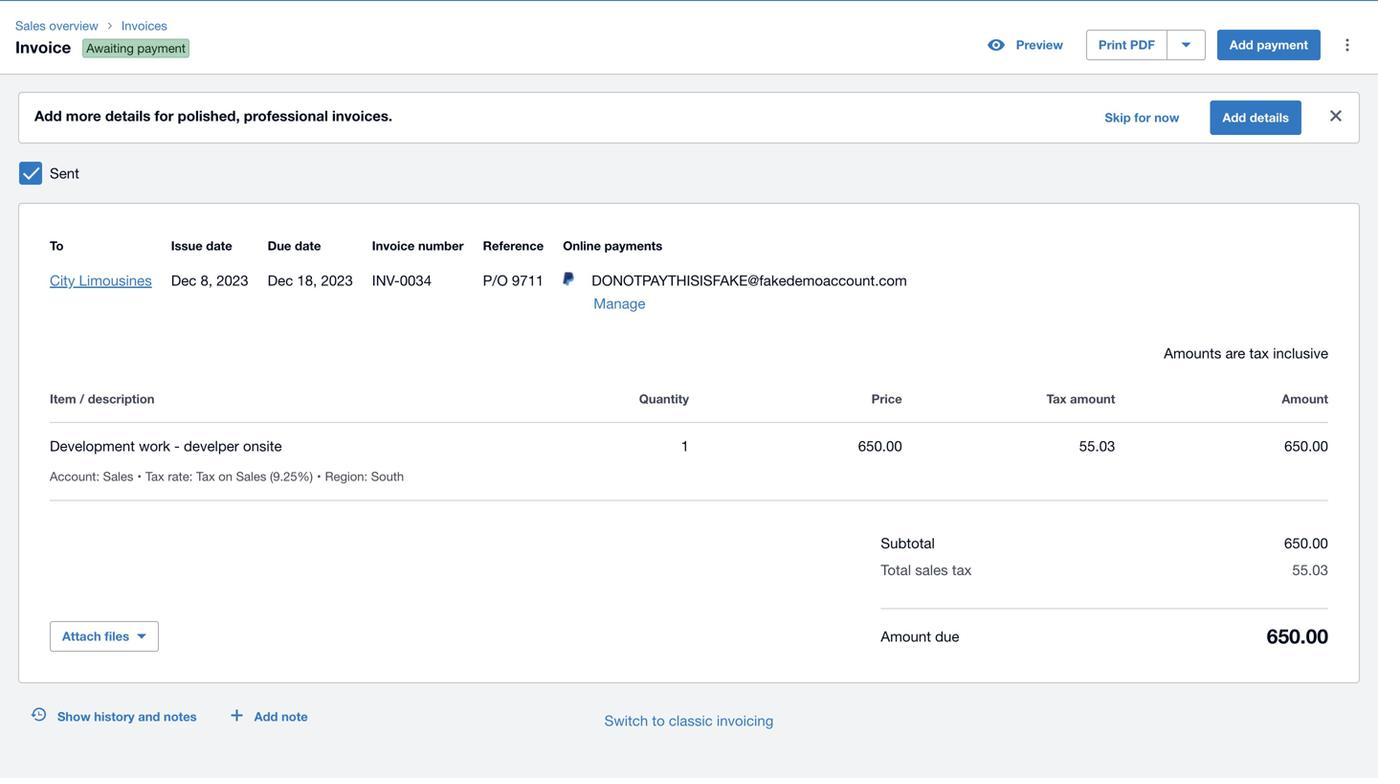 Task type: describe. For each thing, give the bounding box(es) containing it.
0 horizontal spatial details
[[105, 107, 151, 124]]

number
[[418, 238, 464, 253]]

1 cell
[[476, 435, 689, 458]]

8,
[[201, 272, 213, 289]]

switch to classic invoicing button
[[589, 702, 789, 740]]

preview
[[1017, 37, 1064, 52]]

1 horizontal spatial sales
[[103, 469, 133, 484]]

cell containing tax rate
[[145, 469, 325, 484]]

amount column header
[[1116, 388, 1329, 411]]

tax for sales
[[952, 562, 972, 578]]

tax amount
[[1047, 392, 1116, 406]]

invoices.
[[332, 107, 393, 124]]

preview button
[[976, 30, 1075, 60]]

tax for tax amount
[[1047, 392, 1067, 406]]

sales overview
[[15, 18, 98, 33]]

0 horizontal spatial sales
[[15, 18, 46, 33]]

print pdf
[[1099, 37, 1155, 52]]

18,
[[297, 272, 317, 289]]

for inside button
[[1135, 110, 1151, 125]]

switch
[[605, 712, 648, 729]]

more invoice options image
[[1329, 26, 1367, 64]]

amount for amount
[[1282, 392, 1329, 406]]

quantity
[[639, 392, 689, 406]]

city limousines link
[[50, 272, 152, 289]]

add note button
[[220, 702, 320, 732]]

manage
[[594, 295, 646, 312]]

add details button
[[1211, 101, 1302, 135]]

amount for amount due
[[881, 628, 931, 645]]

2 horizontal spatial sales
[[236, 469, 267, 484]]

close image
[[1317, 97, 1356, 135]]

due date
[[268, 238, 321, 253]]

online payments
[[563, 238, 663, 253]]

attach
[[62, 629, 101, 644]]

show
[[57, 709, 91, 724]]

cell containing account
[[50, 469, 145, 484]]

amounts
[[1164, 345, 1222, 361]]

region : south
[[325, 469, 404, 484]]

0 horizontal spatial for
[[155, 107, 174, 124]]

files
[[105, 629, 129, 644]]

amount
[[1070, 392, 1116, 406]]

total
[[881, 562, 912, 578]]

invoice for invoice number
[[372, 238, 415, 253]]

/
[[80, 392, 84, 406]]

2023 for dec 18, 2023
[[321, 272, 353, 289]]

rate
[[168, 469, 189, 484]]

more
[[66, 107, 101, 124]]

0034
[[400, 272, 432, 289]]

1 horizontal spatial tax
[[196, 469, 215, 484]]

add more details for polished, professional invoices.
[[34, 107, 393, 124]]

add payment button
[[1218, 30, 1321, 60]]

show history and notes button
[[19, 702, 208, 732]]

due
[[935, 628, 960, 645]]

sales
[[915, 562, 948, 578]]

add for add note
[[254, 709, 278, 724]]

p/o 9711
[[483, 272, 544, 289]]

tax for are
[[1250, 345, 1270, 361]]

due
[[268, 238, 291, 253]]

polished,
[[178, 107, 240, 124]]

payment for awaiting payment
[[137, 41, 186, 56]]

2 650.00 cell from the left
[[1116, 435, 1329, 458]]

pdf
[[1131, 37, 1155, 52]]

description
[[88, 392, 155, 406]]

dec for dec 8, 2023
[[171, 272, 197, 289]]

inclusive
[[1274, 345, 1329, 361]]

account
[[50, 469, 96, 484]]

payments
[[605, 238, 663, 253]]

awaiting
[[86, 41, 134, 56]]

invoices
[[121, 18, 167, 33]]

tax rate : tax on sales (9.25%)
[[145, 469, 313, 484]]

history
[[94, 709, 135, 724]]

date for 18,
[[295, 238, 321, 253]]

account : sales
[[50, 469, 133, 484]]

table containing development work - develper onsite
[[50, 365, 1329, 501]]

attach files button
[[50, 621, 159, 652]]

: for account
[[96, 469, 100, 484]]

1
[[681, 438, 689, 454]]

issue date
[[171, 238, 232, 253]]

development
[[50, 438, 135, 454]]

issue
[[171, 238, 203, 253]]

city
[[50, 272, 75, 289]]

invoicing
[[717, 712, 774, 729]]

item / description
[[50, 392, 155, 406]]

notes
[[164, 709, 197, 724]]

show history and notes
[[57, 709, 197, 724]]

professional
[[244, 107, 328, 124]]

print
[[1099, 37, 1127, 52]]

online
[[563, 238, 601, 253]]

overview
[[49, 18, 98, 33]]

awaiting payment
[[86, 41, 186, 56]]

are
[[1226, 345, 1246, 361]]

subtotal
[[881, 535, 935, 551]]

inv-0034
[[372, 272, 432, 289]]

-
[[174, 438, 180, 454]]

amount due
[[881, 628, 960, 645]]

donotpaythisisfake@fakedemoaccount.com
[[592, 272, 907, 289]]



Task type: vqa. For each thing, say whether or not it's contained in the screenshot.
right Invoice
yes



Task type: locate. For each thing, give the bounding box(es) containing it.
invoice
[[15, 37, 71, 56], [372, 238, 415, 253]]

sales overview link
[[8, 16, 106, 35]]

dec left 18, at left top
[[268, 272, 293, 289]]

1 cell from the left
[[50, 469, 145, 484]]

for left polished,
[[155, 107, 174, 124]]

add for add payment
[[1230, 37, 1254, 52]]

0 vertical spatial invoice
[[15, 37, 71, 56]]

add right now
[[1223, 110, 1247, 125]]

add left note at the bottom
[[254, 709, 278, 724]]

limousines
[[79, 272, 152, 289]]

1 horizontal spatial 2023
[[321, 272, 353, 289]]

1 horizontal spatial dec
[[268, 272, 293, 289]]

0 horizontal spatial date
[[206, 238, 232, 253]]

table
[[50, 365, 1329, 501]]

tax right are
[[1250, 345, 1270, 361]]

cell containing region
[[325, 469, 412, 484]]

1 horizontal spatial 55.03
[[1293, 562, 1329, 578]]

cell down develper
[[145, 469, 325, 484]]

0 horizontal spatial 55.03
[[1080, 438, 1116, 454]]

2 horizontal spatial :
[[364, 469, 368, 484]]

p/o
[[483, 272, 508, 289]]

add for add details
[[1223, 110, 1247, 125]]

: down development
[[96, 469, 100, 484]]

0 vertical spatial tax
[[1250, 345, 1270, 361]]

city limousines
[[50, 272, 152, 289]]

row
[[50, 388, 1329, 422], [50, 423, 1329, 501]]

tax amount column header
[[902, 388, 1116, 411]]

invoice down the sales overview link
[[15, 37, 71, 56]]

skip for now
[[1105, 110, 1180, 125]]

add details
[[1223, 110, 1290, 125]]

price column header
[[689, 388, 902, 411]]

1 row from the top
[[50, 388, 1329, 422]]

2 dec from the left
[[268, 272, 293, 289]]

add inside add details "button"
[[1223, 110, 1247, 125]]

total sales tax
[[881, 562, 972, 578]]

55.03
[[1080, 438, 1116, 454], [1293, 562, 1329, 578]]

date for 8,
[[206, 238, 232, 253]]

0 horizontal spatial invoice
[[15, 37, 71, 56]]

650.00 cell down amount column header
[[1116, 435, 1329, 458]]

0 horizontal spatial 2023
[[217, 272, 249, 289]]

quantity column header
[[476, 388, 689, 411]]

sales right the on at the bottom of the page
[[236, 469, 267, 484]]

2023 right 8,
[[217, 272, 249, 289]]

0 horizontal spatial amount
[[881, 628, 931, 645]]

development work - develper onsite cell
[[50, 435, 476, 458]]

1 2023 from the left
[[217, 272, 249, 289]]

tax left rate on the bottom of the page
[[145, 469, 164, 484]]

add for add more details for polished, professional invoices.
[[34, 107, 62, 124]]

0 vertical spatial row
[[50, 388, 1329, 422]]

payment down invoices link
[[137, 41, 186, 56]]

1 vertical spatial invoice
[[372, 238, 415, 253]]

1 horizontal spatial date
[[295, 238, 321, 253]]

date
[[206, 238, 232, 253], [295, 238, 321, 253]]

invoice up 'inv-'
[[372, 238, 415, 253]]

for
[[155, 107, 174, 124], [1135, 110, 1151, 125]]

: for region
[[364, 469, 368, 484]]

invoice for invoice
[[15, 37, 71, 56]]

0 horizontal spatial tax
[[145, 469, 164, 484]]

details left close image
[[1250, 110, 1290, 125]]

item / description column header
[[50, 388, 476, 411]]

classic
[[669, 712, 713, 729]]

2 row from the top
[[50, 423, 1329, 501]]

0 vertical spatial 55.03
[[1080, 438, 1116, 454]]

2 : from the left
[[189, 469, 193, 484]]

amount left due
[[881, 628, 931, 645]]

skip for now button
[[1094, 102, 1191, 133]]

onsite
[[243, 438, 282, 454]]

1 horizontal spatial amount
[[1282, 392, 1329, 406]]

tax for tax rate : tax on sales (9.25%)
[[145, 469, 164, 484]]

2 cell from the left
[[145, 469, 325, 484]]

amounts are tax inclusive
[[1164, 345, 1329, 361]]

dec for dec 18, 2023
[[268, 272, 293, 289]]

amount inside column header
[[1282, 392, 1329, 406]]

1 horizontal spatial details
[[1250, 110, 1290, 125]]

south
[[371, 469, 404, 484]]

add inside "add note" button
[[254, 709, 278, 724]]

note
[[282, 709, 308, 724]]

1 date from the left
[[206, 238, 232, 253]]

: left south
[[364, 469, 368, 484]]

3 cell from the left
[[325, 469, 412, 484]]

details right more
[[105, 107, 151, 124]]

row up 1
[[50, 388, 1329, 422]]

row down quantity at the bottom of the page
[[50, 423, 1329, 501]]

650.00 cell down the price column header
[[689, 435, 902, 458]]

1 vertical spatial row
[[50, 423, 1329, 501]]

tax right the sales
[[952, 562, 972, 578]]

tax
[[1047, 392, 1067, 406], [145, 469, 164, 484], [196, 469, 215, 484]]

1 horizontal spatial for
[[1135, 110, 1151, 125]]

0 horizontal spatial payment
[[137, 41, 186, 56]]

0 horizontal spatial 650.00 cell
[[689, 435, 902, 458]]

attach files
[[62, 629, 129, 644]]

details inside "button"
[[1250, 110, 1290, 125]]

development work - develper onsite
[[50, 438, 282, 454]]

date right due
[[295, 238, 321, 253]]

1 650.00 cell from the left
[[689, 435, 902, 458]]

1 vertical spatial 55.03
[[1293, 562, 1329, 578]]

cell down development
[[50, 469, 145, 484]]

payment for add payment
[[1257, 37, 1309, 52]]

1 vertical spatial tax
[[952, 562, 972, 578]]

1 horizontal spatial payment
[[1257, 37, 1309, 52]]

row containing development work - develper onsite
[[50, 423, 1329, 501]]

amount down inclusive
[[1282, 392, 1329, 406]]

tax inside tax amount column header
[[1047, 392, 1067, 406]]

inv-
[[372, 272, 400, 289]]

add inside add payment button
[[1230, 37, 1254, 52]]

2 date from the left
[[295, 238, 321, 253]]

invoices link
[[114, 16, 205, 35]]

:
[[96, 469, 100, 484], [189, 469, 193, 484], [364, 469, 368, 484]]

row containing item / description
[[50, 388, 1329, 422]]

(9.25%)
[[270, 469, 313, 484]]

print pdf button
[[1087, 30, 1168, 60]]

to
[[652, 712, 665, 729]]

payment left more invoice options icon
[[1257, 37, 1309, 52]]

2 2023 from the left
[[321, 272, 353, 289]]

tax left amount
[[1047, 392, 1067, 406]]

55.03 inside cell
[[1080, 438, 1116, 454]]

1 horizontal spatial tax
[[1250, 345, 1270, 361]]

650.00
[[859, 438, 902, 454], [1285, 438, 1329, 454], [1285, 535, 1329, 551], [1267, 624, 1329, 648]]

switch to classic invoicing
[[605, 712, 774, 729]]

tax left the on at the bottom of the page
[[196, 469, 215, 484]]

1 horizontal spatial :
[[189, 469, 193, 484]]

on
[[219, 469, 233, 484]]

dec
[[171, 272, 197, 289], [268, 272, 293, 289]]

for left now
[[1135, 110, 1151, 125]]

skip
[[1105, 110, 1131, 125]]

1 horizontal spatial 650.00 cell
[[1116, 435, 1329, 458]]

invoice number
[[372, 238, 464, 253]]

2023 for dec 8, 2023
[[217, 272, 249, 289]]

and
[[138, 709, 160, 724]]

sent
[[50, 165, 79, 181]]

1 vertical spatial amount
[[881, 628, 931, 645]]

add payment
[[1230, 37, 1309, 52]]

payment inside button
[[1257, 37, 1309, 52]]

add
[[1230, 37, 1254, 52], [34, 107, 62, 124], [1223, 110, 1247, 125], [254, 709, 278, 724]]

1 horizontal spatial invoice
[[372, 238, 415, 253]]

add up add details
[[1230, 37, 1254, 52]]

0 horizontal spatial tax
[[952, 562, 972, 578]]

sales left "overview"
[[15, 18, 46, 33]]

0 horizontal spatial dec
[[171, 272, 197, 289]]

dec 8, 2023
[[171, 272, 249, 289]]

details
[[105, 107, 151, 124], [1250, 110, 1290, 125]]

add note
[[254, 709, 308, 724]]

: left the on at the bottom of the page
[[189, 469, 193, 484]]

9711
[[512, 272, 544, 289]]

cell
[[50, 469, 145, 484], [145, 469, 325, 484], [325, 469, 412, 484]]

1 : from the left
[[96, 469, 100, 484]]

2023 right 18, at left top
[[321, 272, 353, 289]]

date right issue
[[206, 238, 232, 253]]

region
[[325, 469, 364, 484]]

sales down development
[[103, 469, 133, 484]]

price
[[872, 392, 902, 406]]

650.00 cell
[[689, 435, 902, 458], [1116, 435, 1329, 458]]

tax
[[1250, 345, 1270, 361], [952, 562, 972, 578]]

1 dec from the left
[[171, 272, 197, 289]]

3 : from the left
[[364, 469, 368, 484]]

to
[[50, 238, 64, 253]]

add more details for polished, professional invoices. status
[[19, 93, 1359, 143]]

2 horizontal spatial tax
[[1047, 392, 1067, 406]]

0 horizontal spatial :
[[96, 469, 100, 484]]

dec left 8,
[[171, 272, 197, 289]]

sales
[[15, 18, 46, 33], [103, 469, 133, 484], [236, 469, 267, 484]]

add left more
[[34, 107, 62, 124]]

work
[[139, 438, 170, 454]]

manage link
[[563, 292, 907, 315]]

develper
[[184, 438, 239, 454]]

dec 18, 2023
[[268, 272, 353, 289]]

cell right (9.25%)
[[325, 469, 412, 484]]

0 vertical spatial amount
[[1282, 392, 1329, 406]]

55.03 cell
[[902, 435, 1116, 458]]

now
[[1155, 110, 1180, 125]]

2023
[[217, 272, 249, 289], [321, 272, 353, 289]]



